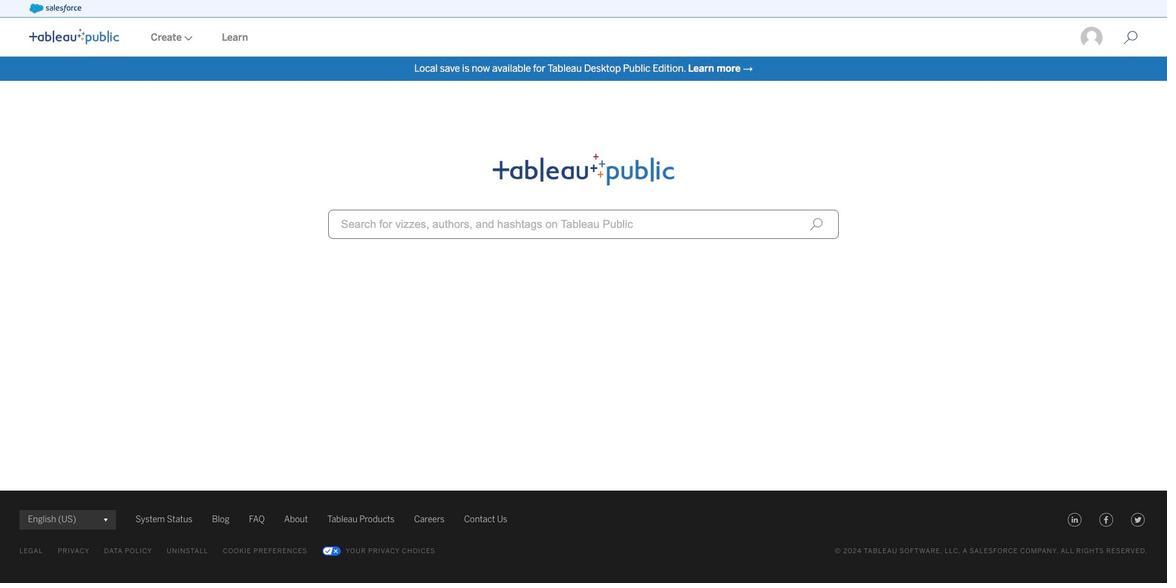 Task type: describe. For each thing, give the bounding box(es) containing it.
logo image
[[29, 29, 119, 44]]

go to search image
[[1109, 30, 1153, 45]]

Search input field
[[328, 210, 839, 239]]

salesforce logo image
[[29, 4, 81, 13]]



Task type: locate. For each thing, give the bounding box(es) containing it.
dirk.hardpeck image
[[1080, 26, 1104, 50]]

create image
[[182, 36, 193, 41]]

selected language element
[[28, 510, 108, 530]]

search image
[[810, 218, 823, 231]]



Task type: vqa. For each thing, say whether or not it's contained in the screenshot.
Search input field
yes



